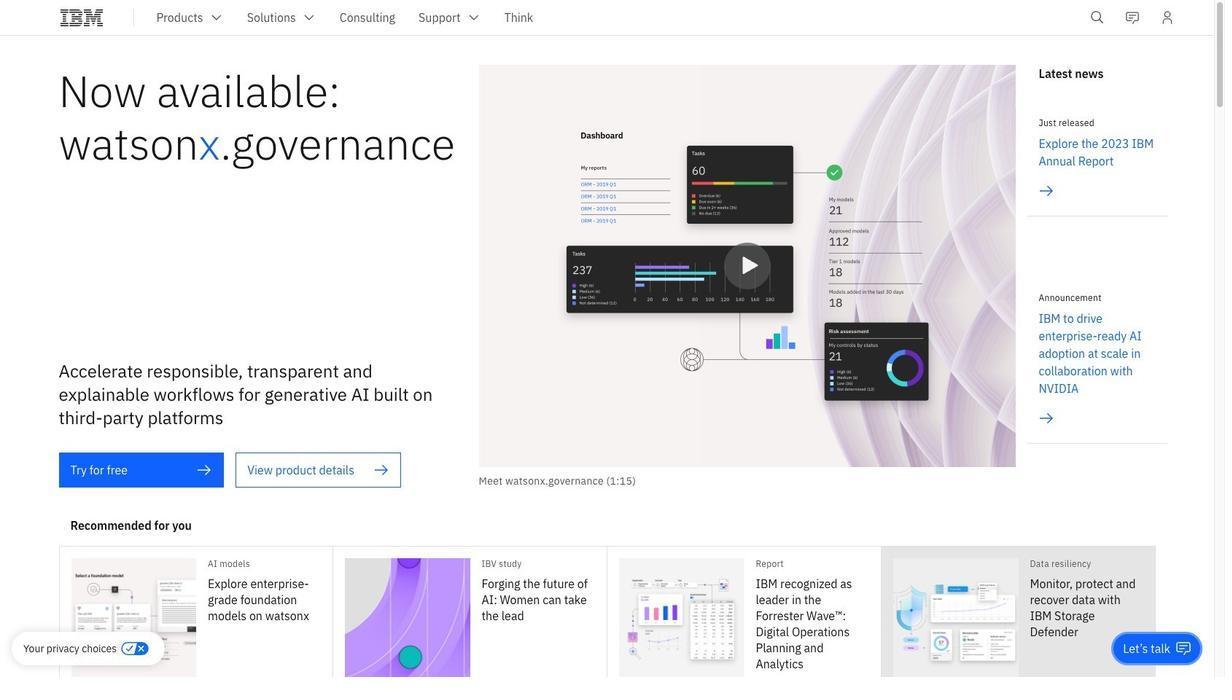 Task type: locate. For each thing, give the bounding box(es) containing it.
your privacy choices element
[[23, 641, 117, 657]]

let's talk element
[[1124, 641, 1171, 657]]



